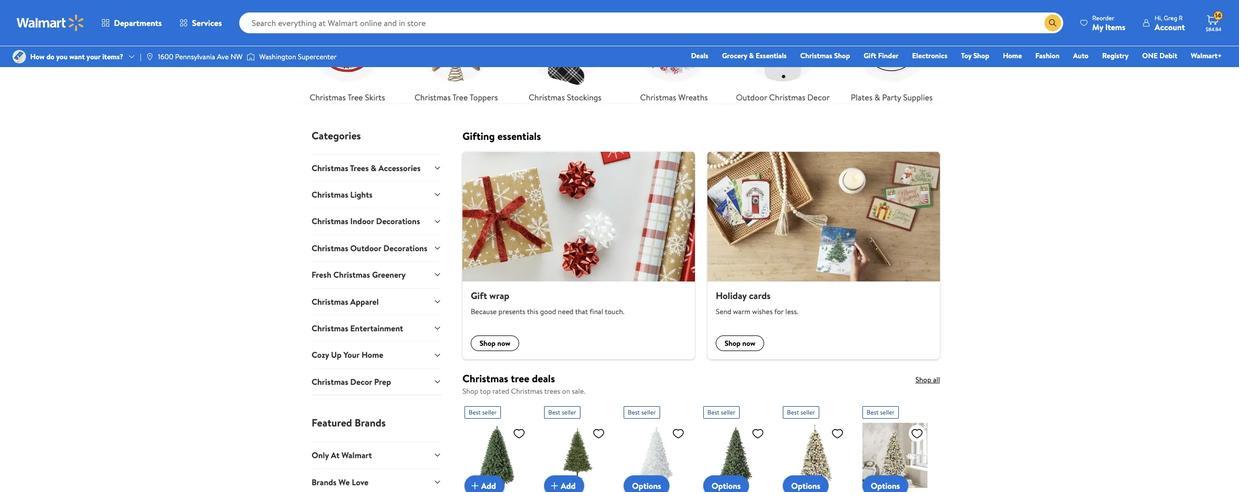 Task type: vqa. For each thing, say whether or not it's contained in the screenshot.
2nd Shop now from right
yes



Task type: describe. For each thing, give the bounding box(es) containing it.
christmas indoor decorations
[[312, 216, 420, 227]]

home link
[[998, 50, 1027, 61]]

gift finder link
[[859, 50, 903, 61]]

decor inside "link"
[[807, 91, 830, 103]]

shop inside holiday cards list item
[[725, 338, 741, 348]]

options link for the 6.5 ft non-lit jackson spruce artificial christmas tree, by holiday time image
[[624, 476, 670, 492]]

only at walmart button
[[312, 442, 442, 468]]

christmas inside outdoor christmas decor "link"
[[769, 91, 805, 103]]

outdoor inside "dropdown button"
[[350, 242, 381, 254]]

trees
[[544, 386, 560, 396]]

gifting essentials
[[462, 129, 541, 143]]

christmas entertainment
[[312, 323, 403, 334]]

add to cart image for non-lit donner fir artificial christmas tree, 7.5 ft, by holiday time image
[[469, 480, 481, 492]]

send
[[716, 306, 731, 317]]

3 product group from the left
[[624, 402, 689, 492]]

best for non-lit donner fir artificial christmas tree, 7.5 ft, by holiday time image
[[469, 408, 481, 417]]

plates
[[851, 91, 873, 103]]

brands we love button
[[312, 468, 442, 492]]

how
[[30, 51, 45, 62]]

toy shop
[[961, 50, 989, 61]]

auto link
[[1068, 50, 1093, 61]]

shop inside christmas tree deals shop top rated christmas trees on sale.
[[462, 386, 478, 396]]

christmas tree skirts
[[310, 91, 385, 103]]

holiday cards send warm wishes for less.
[[716, 289, 798, 317]]

r
[[1179, 13, 1183, 22]]

seller for 6th product group
[[880, 408, 895, 417]]

decor inside dropdown button
[[350, 376, 372, 387]]

add for add to cart image for 6.5 ft arlington tree with 300 clear incandescent mini lights for the christmas season, by holiday time image
[[561, 480, 576, 492]]

account
[[1155, 21, 1185, 33]]

on
[[562, 386, 570, 396]]

warm
[[733, 306, 750, 317]]

christmas lights button
[[312, 181, 442, 208]]

options for the 6.5 ft non-lit jackson spruce artificial christmas tree, by holiday time image
[[632, 480, 661, 492]]

how do you want your items?
[[30, 51, 123, 62]]

christmas for christmas indoor decorations
[[312, 216, 348, 227]]

one
[[1142, 50, 1158, 61]]

only
[[312, 450, 329, 461]]

cozy
[[312, 349, 329, 361]]

brands inside dropdown button
[[312, 476, 337, 488]]

1600 pennsylvania ave nw
[[158, 51, 243, 62]]

wrap
[[489, 289, 509, 302]]

Walmart Site-Wide search field
[[239, 12, 1063, 33]]

best for the 6.5 ft non-lit jackson spruce artificial christmas tree, by holiday time image
[[628, 408, 640, 417]]

christmas for christmas lights
[[312, 189, 348, 200]]

Search search field
[[239, 12, 1063, 33]]

christmas for christmas tree deals shop top rated christmas trees on sale.
[[462, 371, 508, 385]]

fashion
[[1036, 50, 1060, 61]]

washington supercenter
[[259, 51, 337, 62]]

seller for fourth product group from the left
[[721, 408, 735, 417]]

plates & party supplies link
[[844, 0, 940, 103]]

trees
[[350, 162, 369, 174]]

toy
[[961, 50, 972, 61]]

christmas stockings
[[529, 91, 602, 103]]

services
[[192, 17, 222, 29]]

6 product group from the left
[[862, 402, 928, 492]]

seller for fourth product group from right
[[641, 408, 656, 417]]

walmart+
[[1191, 50, 1222, 61]]

fresh
[[312, 269, 331, 281]]

touch.
[[605, 306, 624, 317]]

walmart image
[[17, 15, 84, 31]]

fashion link
[[1031, 50, 1064, 61]]

pennsylvania
[[175, 51, 215, 62]]

now for cards
[[742, 338, 755, 348]]

1600
[[158, 51, 173, 62]]

best for costway 6ft pre-lit premium snow flocked hinged artificial christmas tree with 250 lights "image"
[[787, 408, 799, 417]]

categories
[[312, 128, 361, 142]]

wishes
[[752, 306, 773, 317]]

christmas decor prep button
[[312, 368, 442, 395]]

best seller for fifth product group from the left
[[787, 408, 815, 417]]

grocery & essentials
[[722, 50, 787, 61]]

5 product group from the left
[[783, 402, 848, 492]]

best seller for fifth product group from right
[[548, 408, 576, 417]]

we
[[339, 476, 350, 488]]

christmas tree skirts link
[[299, 0, 396, 103]]

christmas for christmas decor prep
[[312, 376, 348, 387]]

outdoor inside "link"
[[736, 91, 767, 103]]

costway 6ft pre-lit premium snow flocked hinged artificial christmas tree with 250 lights image
[[783, 423, 848, 488]]

because
[[471, 306, 497, 317]]

featured brands
[[312, 416, 386, 430]]

auto
[[1073, 50, 1089, 61]]

electronics
[[912, 50, 948, 61]]

party
[[882, 91, 901, 103]]

add to favorites list, 6.5 ft arlington tree with 300 clear incandescent mini lights for the christmas season, by holiday time image
[[593, 427, 605, 440]]

christmas for christmas tree skirts
[[310, 91, 346, 103]]

 image for washington
[[247, 51, 255, 62]]

christmas outdoor decorations
[[312, 242, 427, 254]]

 image for how
[[12, 50, 26, 63]]

tree for toppers
[[452, 91, 468, 103]]

departments button
[[93, 10, 171, 35]]

items
[[1105, 21, 1126, 33]]

list containing gift wrap
[[456, 151, 946, 359]]

featured
[[312, 416, 352, 430]]

essentials
[[756, 50, 787, 61]]

gift wrap list item
[[456, 151, 701, 359]]

deals link
[[686, 50, 713, 61]]

shop left all
[[916, 374, 931, 385]]

do
[[46, 51, 54, 62]]

options for 7 ft pre-lit duncan fir artificial christmas tree, multi-color led lights, by holiday time image
[[712, 480, 741, 492]]

fresh christmas greenery
[[312, 269, 406, 281]]

2 product group from the left
[[544, 402, 609, 492]]

& for plates
[[875, 91, 880, 103]]

want
[[69, 51, 85, 62]]

sale.
[[572, 386, 585, 396]]

christmas indoor decorations button
[[312, 208, 442, 235]]

my
[[1092, 21, 1103, 33]]

grocery
[[722, 50, 747, 61]]

options for gymax 6 ft pre-lit christmas tree snow flocked hinged pine tree w/ metal stand image
[[871, 480, 900, 492]]

christmas shop
[[800, 50, 850, 61]]

christmas wreaths
[[640, 91, 708, 103]]

reorder my items
[[1092, 13, 1126, 33]]

 image for 1600
[[146, 53, 154, 61]]

christmas for christmas wreaths
[[640, 91, 676, 103]]

best for 6.5 ft arlington tree with 300 clear incandescent mini lights for the christmas season, by holiday time image
[[548, 408, 560, 417]]

now for wrap
[[497, 338, 510, 348]]

add to cart image for 6.5 ft arlington tree with 300 clear incandescent mini lights for the christmas season, by holiday time image
[[548, 480, 561, 492]]

best seller for 6th product group
[[867, 408, 895, 417]]

deals
[[691, 50, 708, 61]]

1 product group from the left
[[465, 402, 530, 492]]

best for 7 ft pre-lit duncan fir artificial christmas tree, multi-color led lights, by holiday time image
[[707, 408, 719, 417]]

hi, greg r account
[[1155, 13, 1185, 33]]

need
[[558, 306, 574, 317]]

christmas for christmas entertainment
[[312, 323, 348, 334]]

christmas tree deals shop top rated christmas trees on sale.
[[462, 371, 585, 396]]

christmas for christmas trees & accessories
[[312, 162, 348, 174]]



Task type: locate. For each thing, give the bounding box(es) containing it.
1 add button from the left
[[465, 476, 504, 492]]

 image left how on the top left of page
[[12, 50, 26, 63]]

christmas up up
[[312, 323, 348, 334]]

5 best seller from the left
[[787, 408, 815, 417]]

best up costway 6ft pre-lit premium snow flocked hinged artificial christmas tree with 250 lights "image"
[[787, 408, 799, 417]]

1 vertical spatial brands
[[312, 476, 337, 488]]

gift up because
[[471, 289, 487, 302]]

1 horizontal spatial &
[[749, 50, 754, 61]]

christmas for christmas outdoor decorations
[[312, 242, 348, 254]]

brands left we
[[312, 476, 337, 488]]

shop inside the gift wrap list item
[[480, 338, 496, 348]]

decorations for christmas indoor decorations
[[376, 216, 420, 227]]

1 options from the left
[[632, 480, 661, 492]]

decor down christmas shop link
[[807, 91, 830, 103]]

1 best seller from the left
[[469, 408, 497, 417]]

4 seller from the left
[[721, 408, 735, 417]]

1 options link from the left
[[624, 476, 670, 492]]

list containing christmas tree skirts
[[293, 0, 946, 103]]

best down trees
[[548, 408, 560, 417]]

holiday cards list item
[[701, 151, 946, 359]]

one debit link
[[1138, 50, 1182, 61]]

 image right |
[[146, 53, 154, 61]]

1 vertical spatial home
[[362, 349, 383, 361]]

best seller for fourth product group from right
[[628, 408, 656, 417]]

christmas inside christmas lights dropdown button
[[312, 189, 348, 200]]

christmas up fresh
[[312, 242, 348, 254]]

& inside 'dropdown button'
[[371, 162, 376, 174]]

add to favorites list, non-lit donner fir artificial christmas tree, 7.5 ft, by holiday time image
[[513, 427, 525, 440]]

gift inside gift finder link
[[864, 50, 876, 61]]

6.5 ft non-lit jackson spruce artificial christmas tree, by holiday time image
[[624, 423, 689, 488]]

christmas trees & accessories
[[312, 162, 421, 174]]

1 now from the left
[[497, 338, 510, 348]]

2 add from the left
[[561, 480, 576, 492]]

stockings
[[567, 91, 602, 103]]

& right trees
[[371, 162, 376, 174]]

shop left top
[[462, 386, 478, 396]]

christmas up "categories" on the top left
[[310, 91, 346, 103]]

outdoor
[[736, 91, 767, 103], [350, 242, 381, 254]]

&
[[749, 50, 754, 61], [875, 91, 880, 103], [371, 162, 376, 174]]

add to favorites list, costway 6ft pre-lit premium snow flocked hinged artificial christmas tree with 250 lights image
[[831, 427, 844, 440]]

6 best seller from the left
[[867, 408, 895, 417]]

christmas trees & accessories button
[[312, 154, 442, 181]]

2 vertical spatial &
[[371, 162, 376, 174]]

1 horizontal spatial gift
[[864, 50, 876, 61]]

christmas stockings link
[[517, 0, 613, 103]]

add to favorites list, gymax 6 ft pre-lit christmas tree snow flocked hinged pine tree w/ metal stand image
[[911, 427, 923, 440]]

registry
[[1102, 50, 1129, 61]]

best down top
[[469, 408, 481, 417]]

options link for costway 6ft pre-lit premium snow flocked hinged artificial christmas tree with 250 lights "image"
[[783, 476, 829, 492]]

gift
[[864, 50, 876, 61], [471, 289, 487, 302]]

& right grocery
[[749, 50, 754, 61]]

supercenter
[[298, 51, 337, 62]]

holiday
[[716, 289, 747, 302]]

nw
[[231, 51, 243, 62]]

electronics link
[[908, 50, 952, 61]]

shop down because
[[480, 338, 496, 348]]

seller down 'on'
[[562, 408, 576, 417]]

1 horizontal spatial now
[[742, 338, 755, 348]]

gifting
[[462, 129, 495, 143]]

3 options from the left
[[791, 480, 820, 492]]

finder
[[878, 50, 899, 61]]

0 horizontal spatial add button
[[465, 476, 504, 492]]

supplies
[[903, 91, 933, 103]]

non-lit donner fir artificial christmas tree, 7.5 ft, by holiday time image
[[465, 423, 530, 488]]

2 add button from the left
[[544, 476, 584, 492]]

christmas apparel
[[312, 296, 379, 307]]

1 vertical spatial decor
[[350, 376, 372, 387]]

0 horizontal spatial gift
[[471, 289, 487, 302]]

shop now down because
[[480, 338, 510, 348]]

home
[[1003, 50, 1022, 61], [362, 349, 383, 361]]

2 shop now from the left
[[725, 338, 755, 348]]

reorder
[[1092, 13, 1114, 22]]

christmas inside christmas apparel dropdown button
[[312, 296, 348, 307]]

seller
[[482, 408, 497, 417], [562, 408, 576, 417], [641, 408, 656, 417], [721, 408, 735, 417], [801, 408, 815, 417], [880, 408, 895, 417]]

1 vertical spatial decorations
[[383, 242, 427, 254]]

best seller up costway 6ft pre-lit premium snow flocked hinged artificial christmas tree with 250 lights "image"
[[787, 408, 815, 417]]

 image
[[12, 50, 26, 63], [247, 51, 255, 62], [146, 53, 154, 61]]

5 best from the left
[[787, 408, 799, 417]]

now inside the gift wrap list item
[[497, 338, 510, 348]]

6 seller from the left
[[880, 408, 895, 417]]

items?
[[102, 51, 123, 62]]

christmas inside christmas wreaths link
[[640, 91, 676, 103]]

christmas inside christmas shop link
[[800, 50, 832, 61]]

brands we love
[[312, 476, 369, 488]]

shop now inside the gift wrap list item
[[480, 338, 510, 348]]

toy shop link
[[956, 50, 994, 61]]

fresh christmas greenery button
[[312, 261, 442, 288]]

best seller for 6th product group from the right
[[469, 408, 497, 417]]

options link for gymax 6 ft pre-lit christmas tree snow flocked hinged pine tree w/ metal stand image
[[862, 476, 908, 492]]

plates & party supplies
[[851, 91, 933, 103]]

2 horizontal spatial &
[[875, 91, 880, 103]]

final
[[590, 306, 603, 317]]

decor left prep
[[350, 376, 372, 387]]

wreaths
[[678, 91, 708, 103]]

lights
[[350, 189, 373, 200]]

gift for wrap
[[471, 289, 487, 302]]

for
[[774, 306, 784, 317]]

0 vertical spatial outdoor
[[736, 91, 767, 103]]

4 options link from the left
[[862, 476, 908, 492]]

christmas for christmas tree toppers
[[414, 91, 451, 103]]

christmas left toppers
[[414, 91, 451, 103]]

your
[[87, 51, 101, 62]]

2 best seller from the left
[[548, 408, 576, 417]]

3 seller from the left
[[641, 408, 656, 417]]

christmas inside christmas trees & accessories 'dropdown button'
[[312, 162, 348, 174]]

1 horizontal spatial tree
[[452, 91, 468, 103]]

2 horizontal spatial  image
[[247, 51, 255, 62]]

2 seller from the left
[[562, 408, 576, 417]]

tree inside christmas tree toppers 'link'
[[452, 91, 468, 103]]

tree left toppers
[[452, 91, 468, 103]]

0 horizontal spatial  image
[[12, 50, 26, 63]]

seller up costway 6ft pre-lit premium snow flocked hinged artificial christmas tree with 250 lights "image"
[[801, 408, 815, 417]]

seller up 7 ft pre-lit duncan fir artificial christmas tree, multi-color led lights, by holiday time image
[[721, 408, 735, 417]]

0 vertical spatial brands
[[355, 416, 386, 430]]

ave
[[217, 51, 229, 62]]

outdoor down grocery & essentials
[[736, 91, 767, 103]]

add button for 6.5 ft arlington tree with 300 clear incandescent mini lights for the christmas season, by holiday time image
[[544, 476, 584, 492]]

1 vertical spatial &
[[875, 91, 880, 103]]

gift for finder
[[864, 50, 876, 61]]

christmas entertainment button
[[312, 315, 442, 341]]

christmas down christmas lights
[[312, 216, 348, 227]]

3 best seller from the left
[[628, 408, 656, 417]]

6 best from the left
[[867, 408, 879, 417]]

now down the warm at the right bottom
[[742, 338, 755, 348]]

1 add to cart image from the left
[[469, 480, 481, 492]]

shop down send
[[725, 338, 741, 348]]

christmas
[[800, 50, 832, 61], [310, 91, 346, 103], [414, 91, 451, 103], [529, 91, 565, 103], [640, 91, 676, 103], [769, 91, 805, 103], [312, 162, 348, 174], [312, 189, 348, 200], [312, 216, 348, 227], [312, 242, 348, 254], [333, 269, 370, 281], [312, 296, 348, 307], [312, 323, 348, 334], [462, 371, 508, 385], [312, 376, 348, 387], [511, 386, 543, 396]]

decorations for christmas outdoor decorations
[[383, 242, 427, 254]]

now down presents
[[497, 338, 510, 348]]

options link for 7 ft pre-lit duncan fir artificial christmas tree, multi-color led lights, by holiday time image
[[703, 476, 749, 492]]

cozy up your home
[[312, 349, 383, 361]]

gift wrap because presents this good need that final touch.
[[471, 289, 624, 317]]

christmas apparel button
[[312, 288, 442, 315]]

christmas right essentials
[[800, 50, 832, 61]]

& left party
[[875, 91, 880, 103]]

christmas for christmas shop
[[800, 50, 832, 61]]

0 horizontal spatial add
[[481, 480, 496, 492]]

0 horizontal spatial brands
[[312, 476, 337, 488]]

7 ft pre-lit duncan fir artificial christmas tree, multi-color led lights, by holiday time image
[[703, 423, 768, 488]]

all
[[933, 374, 940, 385]]

0 horizontal spatial add to cart image
[[469, 480, 481, 492]]

greenery
[[372, 269, 406, 281]]

search icon image
[[1049, 19, 1057, 27]]

4 product group from the left
[[703, 402, 768, 492]]

0 horizontal spatial outdoor
[[350, 242, 381, 254]]

christmas inside fresh christmas greenery dropdown button
[[333, 269, 370, 281]]

options link
[[624, 476, 670, 492], [703, 476, 749, 492], [783, 476, 829, 492], [862, 476, 908, 492]]

0 horizontal spatial shop now
[[480, 338, 510, 348]]

2 best from the left
[[548, 408, 560, 417]]

product group
[[465, 402, 530, 492], [544, 402, 609, 492], [624, 402, 689, 492], [703, 402, 768, 492], [783, 402, 848, 492], [862, 402, 928, 492]]

0 horizontal spatial home
[[362, 349, 383, 361]]

1 shop now from the left
[[480, 338, 510, 348]]

greg
[[1164, 13, 1177, 22]]

0 horizontal spatial decor
[[350, 376, 372, 387]]

0 vertical spatial &
[[749, 50, 754, 61]]

seller for 6th product group from the right
[[482, 408, 497, 417]]

shop now inside holiday cards list item
[[725, 338, 755, 348]]

christmas left lights at top left
[[312, 189, 348, 200]]

0 horizontal spatial tree
[[348, 91, 363, 103]]

options for costway 6ft pre-lit premium snow flocked hinged artificial christmas tree with 250 lights "image"
[[791, 480, 820, 492]]

seller down top
[[482, 408, 497, 417]]

shop now for holiday
[[725, 338, 755, 348]]

less.
[[785, 306, 798, 317]]

best seller up 7 ft pre-lit duncan fir artificial christmas tree, multi-color led lights, by holiday time image
[[707, 408, 735, 417]]

shop now for gift
[[480, 338, 510, 348]]

add for add to cart image for non-lit donner fir artificial christmas tree, 7.5 ft, by holiday time image
[[481, 480, 496, 492]]

at
[[331, 450, 339, 461]]

add button
[[465, 476, 504, 492], [544, 476, 584, 492]]

shop all link
[[916, 374, 940, 385]]

14
[[1215, 11, 1221, 20]]

entertainment
[[350, 323, 403, 334]]

6.5 ft arlington tree with 300 clear incandescent mini lights for the christmas season, by holiday time image
[[544, 423, 609, 488]]

add button for non-lit donner fir artificial christmas tree, 7.5 ft, by holiday time image
[[465, 476, 504, 492]]

1 horizontal spatial add button
[[544, 476, 584, 492]]

add to favorites list, 6.5 ft non-lit jackson spruce artificial christmas tree, by holiday time image
[[672, 427, 685, 440]]

christmas inside christmas stockings link
[[529, 91, 565, 103]]

tree inside the christmas tree skirts link
[[348, 91, 363, 103]]

gift finder
[[864, 50, 899, 61]]

shop right toy at the top of the page
[[973, 50, 989, 61]]

outdoor christmas decor link
[[735, 0, 831, 103]]

tree
[[511, 371, 529, 385]]

only at walmart
[[312, 450, 372, 461]]

2 options link from the left
[[703, 476, 749, 492]]

christmas up christmas lights
[[312, 162, 348, 174]]

christmas up top
[[462, 371, 508, 385]]

home right your
[[362, 349, 383, 361]]

1 vertical spatial gift
[[471, 289, 487, 302]]

brands up only at walmart dropdown button
[[355, 416, 386, 430]]

1 horizontal spatial decor
[[807, 91, 830, 103]]

best for gymax 6 ft pre-lit christmas tree snow flocked hinged pine tree w/ metal stand image
[[867, 408, 879, 417]]

 image right nw
[[247, 51, 255, 62]]

christmas outdoor decorations button
[[312, 235, 442, 261]]

best seller for fourth product group from the left
[[707, 408, 735, 417]]

tree
[[348, 91, 363, 103], [452, 91, 468, 103]]

2 now from the left
[[742, 338, 755, 348]]

christmas left stockings
[[529, 91, 565, 103]]

christmas inside "dropdown button"
[[312, 242, 348, 254]]

outdoor down the christmas indoor decorations
[[350, 242, 381, 254]]

best seller up the 6.5 ft non-lit jackson spruce artificial christmas tree, by holiday time image
[[628, 408, 656, 417]]

seller for fifth product group from the left
[[801, 408, 815, 417]]

best seller down top
[[469, 408, 497, 417]]

1 horizontal spatial home
[[1003, 50, 1022, 61]]

1 tree from the left
[[348, 91, 363, 103]]

top
[[480, 386, 491, 396]]

best up 7 ft pre-lit duncan fir artificial christmas tree, multi-color led lights, by holiday time image
[[707, 408, 719, 417]]

3 options link from the left
[[783, 476, 829, 492]]

services button
[[171, 10, 231, 35]]

& inside list
[[875, 91, 880, 103]]

christmas lights
[[312, 189, 373, 200]]

2 tree from the left
[[452, 91, 468, 103]]

1 vertical spatial list
[[456, 151, 946, 359]]

seller up the 6.5 ft non-lit jackson spruce artificial christmas tree, by holiday time image
[[641, 408, 656, 417]]

best seller down 'on'
[[548, 408, 576, 417]]

& for grocery
[[749, 50, 754, 61]]

4 best seller from the left
[[707, 408, 735, 417]]

5 seller from the left
[[801, 408, 815, 417]]

hi,
[[1155, 13, 1162, 22]]

home inside dropdown button
[[362, 349, 383, 361]]

1 horizontal spatial outdoor
[[736, 91, 767, 103]]

1 vertical spatial outdoor
[[350, 242, 381, 254]]

add to favorites list, 7 ft pre-lit duncan fir artificial christmas tree, multi-color led lights, by holiday time image
[[752, 427, 764, 440]]

1 horizontal spatial add
[[561, 480, 576, 492]]

gift left finder
[[864, 50, 876, 61]]

christmas for christmas apparel
[[312, 296, 348, 307]]

1 horizontal spatial  image
[[146, 53, 154, 61]]

0 vertical spatial decorations
[[376, 216, 420, 227]]

seller for fifth product group from right
[[562, 408, 576, 417]]

2 options from the left
[[712, 480, 741, 492]]

0 vertical spatial home
[[1003, 50, 1022, 61]]

gift inside gift wrap because presents this good need that final touch.
[[471, 289, 487, 302]]

walmart+ link
[[1186, 50, 1227, 61]]

decorations up greenery
[[383, 242, 427, 254]]

christmas up christmas apparel
[[333, 269, 370, 281]]

home left fashion link on the top right of the page
[[1003, 50, 1022, 61]]

gymax 6 ft pre-lit christmas tree snow flocked hinged pine tree w/ metal stand image
[[862, 423, 928, 488]]

christmas left wreaths
[[640, 91, 676, 103]]

shop now down the warm at the right bottom
[[725, 338, 755, 348]]

best up gymax 6 ft pre-lit christmas tree snow flocked hinged pine tree w/ metal stand image
[[867, 408, 879, 417]]

0 horizontal spatial now
[[497, 338, 510, 348]]

that
[[575, 306, 588, 317]]

shop left gift finder
[[834, 50, 850, 61]]

decorations inside "dropdown button"
[[383, 242, 427, 254]]

add to cart image
[[469, 480, 481, 492], [548, 480, 561, 492]]

best up the 6.5 ft non-lit jackson spruce artificial christmas tree, by holiday time image
[[628, 408, 640, 417]]

0 vertical spatial gift
[[864, 50, 876, 61]]

1 add from the left
[[481, 480, 496, 492]]

registry link
[[1097, 50, 1133, 61]]

christmas down essentials
[[769, 91, 805, 103]]

decorations inside dropdown button
[[376, 216, 420, 227]]

list
[[293, 0, 946, 103], [456, 151, 946, 359]]

love
[[352, 476, 369, 488]]

1 horizontal spatial add to cart image
[[548, 480, 561, 492]]

best seller up gymax 6 ft pre-lit christmas tree snow flocked hinged pine tree w/ metal stand image
[[867, 408, 895, 417]]

grocery & essentials link
[[717, 50, 791, 61]]

1 best from the left
[[469, 408, 481, 417]]

apparel
[[350, 296, 379, 307]]

0 vertical spatial decor
[[807, 91, 830, 103]]

tree left skirts
[[348, 91, 363, 103]]

christmas for christmas stockings
[[529, 91, 565, 103]]

toppers
[[470, 91, 498, 103]]

christmas down tree
[[511, 386, 543, 396]]

christmas inside 'christmas decor prep' dropdown button
[[312, 376, 348, 387]]

4 best from the left
[[707, 408, 719, 417]]

0 vertical spatial list
[[293, 0, 946, 103]]

presents
[[499, 306, 525, 317]]

options
[[632, 480, 661, 492], [712, 480, 741, 492], [791, 480, 820, 492], [871, 480, 900, 492]]

christmas down up
[[312, 376, 348, 387]]

decorations
[[376, 216, 420, 227], [383, 242, 427, 254]]

decorations up the christmas outdoor decorations "dropdown button"
[[376, 216, 420, 227]]

now inside holiday cards list item
[[742, 338, 755, 348]]

one debit
[[1142, 50, 1177, 61]]

tree for skirts
[[348, 91, 363, 103]]

shop
[[834, 50, 850, 61], [973, 50, 989, 61], [480, 338, 496, 348], [725, 338, 741, 348], [916, 374, 931, 385], [462, 386, 478, 396]]

1 horizontal spatial brands
[[355, 416, 386, 430]]

1 horizontal spatial shop now
[[725, 338, 755, 348]]

indoor
[[350, 216, 374, 227]]

0 horizontal spatial &
[[371, 162, 376, 174]]

1 seller from the left
[[482, 408, 497, 417]]

christmas inside christmas tree toppers 'link'
[[414, 91, 451, 103]]

3 best from the left
[[628, 408, 640, 417]]

4 options from the left
[[871, 480, 900, 492]]

christmas down fresh
[[312, 296, 348, 307]]

prep
[[374, 376, 391, 387]]

seller up gymax 6 ft pre-lit christmas tree snow flocked hinged pine tree w/ metal stand image
[[880, 408, 895, 417]]

2 add to cart image from the left
[[548, 480, 561, 492]]



